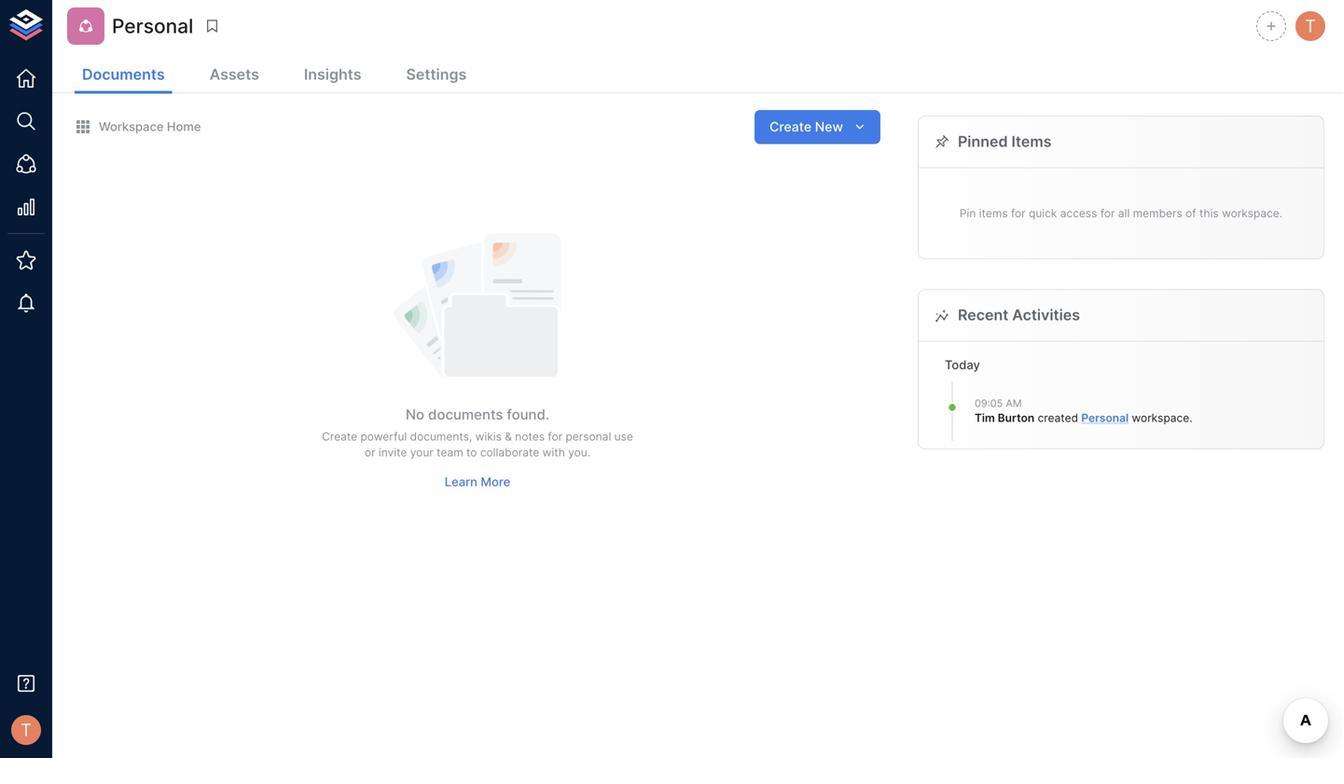 Task type: locate. For each thing, give the bounding box(es) containing it.
for up with
[[548, 430, 562, 444]]

all
[[1118, 206, 1130, 220]]

workspace.
[[1222, 206, 1283, 220]]

documents,
[[410, 430, 472, 444]]

workspace home link
[[75, 118, 201, 135]]

wikis
[[475, 430, 502, 444]]

0 vertical spatial create
[[770, 119, 812, 135]]

items
[[1011, 132, 1052, 151]]

insights link
[[296, 58, 369, 94]]

more
[[481, 475, 510, 489]]

members
[[1133, 206, 1182, 220]]

burton
[[998, 411, 1035, 425]]

personal
[[566, 430, 611, 444]]

learn more button
[[440, 468, 515, 497]]

access
[[1060, 206, 1097, 220]]

recent
[[958, 306, 1009, 324]]

documents
[[428, 406, 503, 423]]

am
[[1006, 397, 1022, 409]]

with
[[542, 446, 565, 459]]

pin
[[960, 206, 976, 220]]

1 vertical spatial create
[[322, 430, 357, 444]]

create new
[[770, 119, 843, 135]]

items
[[979, 206, 1008, 220]]

pinned items
[[958, 132, 1052, 151]]

for left the all
[[1100, 206, 1115, 220]]

collaborate
[[480, 446, 539, 459]]

1 vertical spatial t
[[21, 720, 32, 740]]

workspace
[[99, 119, 164, 134]]

create
[[770, 119, 812, 135], [322, 430, 357, 444]]

of
[[1186, 206, 1196, 220]]

t button
[[1293, 8, 1328, 44], [6, 710, 47, 751]]

0 horizontal spatial t
[[21, 720, 32, 740]]

your
[[410, 446, 433, 459]]

documents
[[82, 65, 165, 83]]

1 horizontal spatial t button
[[1293, 8, 1328, 44]]

for left quick
[[1011, 206, 1026, 220]]

1 horizontal spatial create
[[770, 119, 812, 135]]

recent activities
[[958, 306, 1080, 324]]

learn more
[[445, 475, 510, 489]]

pin items for quick access for all members of this workspace.
[[960, 206, 1283, 220]]

workspace
[[1132, 411, 1189, 425]]

this
[[1199, 206, 1219, 220]]

activities
[[1012, 306, 1080, 324]]

0 vertical spatial t
[[1305, 16, 1316, 36]]

1 horizontal spatial personal
[[1081, 411, 1129, 425]]

create left powerful
[[322, 430, 357, 444]]

workspace home
[[99, 119, 201, 134]]

1 vertical spatial personal
[[1081, 411, 1129, 425]]

0 horizontal spatial t button
[[6, 710, 47, 751]]

personal
[[112, 14, 193, 38], [1081, 411, 1129, 425]]

09:05 am tim burton created personal workspace .
[[975, 397, 1192, 425]]

1 horizontal spatial t
[[1305, 16, 1316, 36]]

t
[[1305, 16, 1316, 36], [21, 720, 32, 740]]

tim
[[975, 411, 995, 425]]

09:05
[[975, 397, 1003, 409]]

personal up documents
[[112, 14, 193, 38]]

create left new
[[770, 119, 812, 135]]

0 vertical spatial t button
[[1293, 8, 1328, 44]]

0 horizontal spatial for
[[548, 430, 562, 444]]

personal right created
[[1081, 411, 1129, 425]]

created
[[1038, 411, 1078, 425]]

insights
[[304, 65, 361, 83]]

settings link
[[399, 58, 474, 94]]

0 horizontal spatial personal
[[112, 14, 193, 38]]

create inside no documents found. create powerful documents, wikis & notes for personal use or invite your team to collaborate with you.
[[322, 430, 357, 444]]

0 horizontal spatial create
[[322, 430, 357, 444]]

today
[[945, 358, 980, 372]]

new
[[815, 119, 843, 135]]

1 vertical spatial t button
[[6, 710, 47, 751]]

for
[[1011, 206, 1026, 220], [1100, 206, 1115, 220], [548, 430, 562, 444]]



Task type: describe. For each thing, give the bounding box(es) containing it.
2 horizontal spatial for
[[1100, 206, 1115, 220]]

for inside no documents found. create powerful documents, wikis & notes for personal use or invite your team to collaborate with you.
[[548, 430, 562, 444]]

create new button
[[755, 110, 880, 144]]

powerful
[[360, 430, 407, 444]]

you.
[[568, 446, 590, 459]]

found.
[[507, 406, 549, 423]]

assets
[[210, 65, 259, 83]]

documents link
[[75, 58, 172, 94]]

&
[[505, 430, 512, 444]]

to
[[466, 446, 477, 459]]

team
[[437, 446, 463, 459]]

assets link
[[202, 58, 267, 94]]

pinned
[[958, 132, 1008, 151]]

bookmark image
[[204, 18, 220, 35]]

no
[[406, 406, 424, 423]]

notes
[[515, 430, 545, 444]]

quick
[[1029, 206, 1057, 220]]

.
[[1189, 411, 1192, 425]]

no documents found. create powerful documents, wikis & notes for personal use or invite your team to collaborate with you.
[[322, 406, 633, 459]]

or
[[365, 446, 375, 459]]

personal inside 09:05 am tim burton created personal workspace .
[[1081, 411, 1129, 425]]

create inside button
[[770, 119, 812, 135]]

0 vertical spatial personal
[[112, 14, 193, 38]]

invite
[[379, 446, 407, 459]]

learn
[[445, 475, 477, 489]]

settings
[[406, 65, 467, 83]]

use
[[614, 430, 633, 444]]

home
[[167, 119, 201, 134]]

personal link
[[1081, 411, 1129, 425]]

1 horizontal spatial for
[[1011, 206, 1026, 220]]



